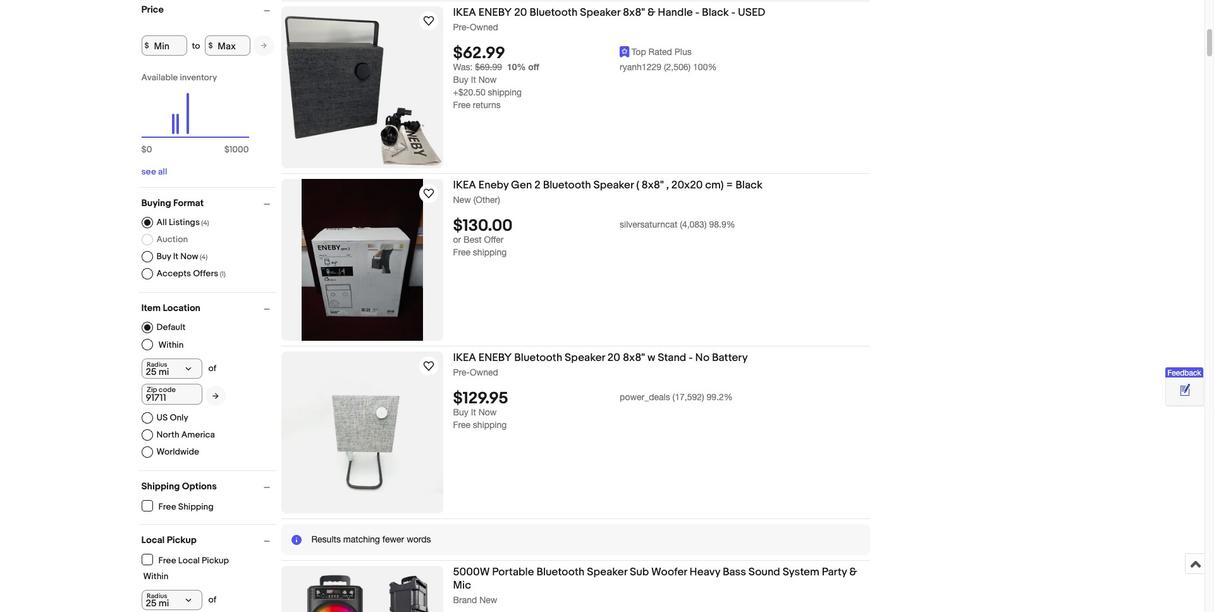 Task type: locate. For each thing, give the bounding box(es) containing it.
2 ikea from the top
[[453, 179, 476, 192]]

ikea right watch ikea eneby 20 bluetooth speaker  8x8" & handle - black - used image
[[453, 6, 476, 19]]

new inside '5000w portable bluetooth speaker sub woofer heavy bass sound system party & mic brand new'
[[480, 595, 498, 605]]

8x8" left w
[[623, 352, 645, 364]]

1 vertical spatial now
[[180, 251, 198, 262]]

of up apply within filter icon
[[208, 363, 217, 374]]

20
[[514, 6, 527, 19], [608, 352, 621, 364]]

free shipping link
[[141, 500, 214, 512]]

pre- up "$62.99"
[[453, 22, 470, 32]]

8x8" inside 'ikea eneby 20 bluetooth speaker  8x8" & handle - black - used pre-owned'
[[623, 6, 645, 19]]

1000
[[230, 144, 249, 155]]

1 pre- from the top
[[453, 22, 470, 32]]

ikea inside the ikea eneby gen 2 bluetooth speaker ( 8x8" , 20x20 cm) = black new (other)
[[453, 179, 476, 192]]

pre- up $129.95
[[453, 368, 470, 378]]

new left "(other)"
[[453, 195, 471, 205]]

pickup
[[167, 535, 197, 547], [202, 555, 229, 566]]

power_deals (17,592) 99.2% buy it now free shipping
[[453, 392, 733, 430]]

0 vertical spatial owned
[[470, 22, 498, 32]]

- left "no"
[[689, 352, 693, 364]]

0 vertical spatial now
[[479, 75, 497, 85]]

0 horizontal spatial new
[[453, 195, 471, 205]]

shipping inside the ryanh1229 (2,506) 100% buy it now +$20.50 shipping free returns
[[488, 87, 522, 98]]

eneby for $62.99
[[479, 6, 512, 19]]

0 horizontal spatial local
[[141, 535, 165, 547]]

within down free local pickup link
[[143, 571, 168, 582]]

free inside the ryanh1229 (2,506) 100% buy it now +$20.50 shipping free returns
[[453, 100, 471, 110]]

black left used on the right top
[[702, 6, 729, 19]]

+$20.50
[[453, 87, 486, 98]]

shipping up free shipping link
[[141, 481, 180, 493]]

0 vertical spatial pickup
[[167, 535, 197, 547]]

available
[[141, 72, 178, 83]]

north america
[[157, 430, 215, 440]]

bluetooth inside the ikea eneby gen 2 bluetooth speaker ( 8x8" , 20x20 cm) = black new (other)
[[543, 179, 591, 192]]

0 horizontal spatial pickup
[[167, 535, 197, 547]]

all
[[158, 166, 167, 177]]

free down the 'or'
[[453, 247, 471, 258]]

results
[[312, 535, 341, 545]]

free down $129.95
[[453, 420, 471, 430]]

2 eneby from the top
[[479, 352, 512, 364]]

see all button
[[141, 166, 167, 177]]

black
[[702, 6, 729, 19], [736, 179, 763, 192]]

1 vertical spatial shipping
[[473, 247, 507, 258]]

1 ikea from the top
[[453, 6, 476, 19]]

2 pre- from the top
[[453, 368, 470, 378]]

0 horizontal spatial black
[[702, 6, 729, 19]]

1 horizontal spatial black
[[736, 179, 763, 192]]

local up free local pickup link
[[141, 535, 165, 547]]

20 inside 'ikea eneby 20 bluetooth speaker  8x8" & handle - black - used pre-owned'
[[514, 6, 527, 19]]

feedback
[[1168, 369, 1202, 378]]

shipping inside power_deals (17,592) 99.2% buy it now free shipping
[[473, 420, 507, 430]]

&
[[648, 6, 656, 19], [850, 566, 858, 579]]

(4) up offers
[[200, 253, 208, 261]]

buying format
[[141, 197, 204, 209]]

eneby up $129.95
[[479, 352, 512, 364]]

1 vertical spatial new
[[480, 595, 498, 605]]

0 vertical spatial eneby
[[479, 6, 512, 19]]

speaker up power_deals (17,592) 99.2% buy it now free shipping
[[565, 352, 605, 364]]

shipping inside silversaturncat (4,083) 98.9% or best offer free shipping
[[473, 247, 507, 258]]

0 vertical spatial new
[[453, 195, 471, 205]]

free local pickup
[[158, 555, 229, 566]]

used
[[738, 6, 766, 19]]

speaker up top rated plus 'image'
[[580, 6, 621, 19]]

8x8" inside ikea eneby bluetooth speaker 20  8x8" w stand - no battery pre-owned
[[623, 352, 645, 364]]

2 of from the top
[[208, 595, 217, 605]]

default
[[157, 322, 186, 333]]

0 vertical spatial 8x8"
[[623, 6, 645, 19]]

20 left w
[[608, 352, 621, 364]]

& left handle
[[648, 6, 656, 19]]

shipping for $129.95
[[473, 420, 507, 430]]

shipping down offer
[[473, 247, 507, 258]]

ikea eneby gen 2 bluetooth speaker ( 8x8" , 20x20 cm) = black heading
[[453, 179, 763, 192]]

2 vertical spatial now
[[479, 408, 497, 418]]

1 vertical spatial 8x8"
[[642, 179, 664, 192]]

owned up $129.95
[[470, 368, 498, 378]]

& inside '5000w portable bluetooth speaker sub woofer heavy bass sound system party & mic brand new'
[[850, 566, 858, 579]]

pickup down local pickup dropdown button
[[202, 555, 229, 566]]

shipping down options
[[178, 501, 214, 512]]

ikea for $130.00
[[453, 179, 476, 192]]

1 horizontal spatial 20
[[608, 352, 621, 364]]

watch ikea eneby 20 bluetooth speaker  8x8" & handle - black - used image
[[421, 13, 436, 28]]

buy for ryanh1229 (2,506) 100% buy it now +$20.50 shipping free returns
[[453, 75, 469, 85]]

& right party
[[850, 566, 858, 579]]

1 vertical spatial pre-
[[453, 368, 470, 378]]

see
[[141, 166, 156, 177]]

20x20
[[672, 179, 703, 192]]

buying
[[141, 197, 171, 209]]

eneby inside 'ikea eneby 20 bluetooth speaker  8x8" & handle - black - used pre-owned'
[[479, 6, 512, 19]]

of down free local pickup
[[208, 595, 217, 605]]

shipping options button
[[141, 481, 276, 493]]

stand
[[658, 352, 687, 364]]

free down +$20.50
[[453, 100, 471, 110]]

cm)
[[706, 179, 724, 192]]

 (4) Items text field
[[200, 219, 209, 227]]

speaker
[[580, 6, 621, 19], [594, 179, 634, 192], [565, 352, 605, 364], [587, 566, 628, 579]]

all
[[157, 217, 167, 228]]

free down 'shipping options'
[[158, 501, 176, 512]]

words
[[407, 535, 431, 545]]

0 vertical spatial (4)
[[201, 219, 209, 227]]

- for $129.95
[[689, 352, 693, 364]]

pre- inside 'ikea eneby 20 bluetooth speaker  8x8" & handle - black - used pre-owned'
[[453, 22, 470, 32]]

1 vertical spatial eneby
[[479, 352, 512, 364]]

(
[[637, 179, 639, 192]]

it for ryanh1229 (2,506) 100% buy it now +$20.50 shipping free returns
[[471, 75, 476, 85]]

eneby up "$62.99"
[[479, 6, 512, 19]]

1 vertical spatial black
[[736, 179, 763, 192]]

black inside the ikea eneby gen 2 bluetooth speaker ( 8x8" , 20x20 cm) = black new (other)
[[736, 179, 763, 192]]

0 vertical spatial buy
[[453, 75, 469, 85]]

0 vertical spatial ikea
[[453, 6, 476, 19]]

ikea inside ikea eneby bluetooth speaker 20  8x8" w stand - no battery pre-owned
[[453, 352, 476, 364]]

 (1) Items text field
[[218, 270, 226, 278]]

1 horizontal spatial new
[[480, 595, 498, 605]]

buy inside power_deals (17,592) 99.2% buy it now free shipping
[[453, 408, 469, 418]]

None text field
[[141, 384, 202, 405]]

sound
[[749, 566, 781, 579]]

speaker inside '5000w portable bluetooth speaker sub woofer heavy bass sound system party & mic brand new'
[[587, 566, 628, 579]]

1 vertical spatial of
[[208, 595, 217, 605]]

(4) inside all listings (4)
[[201, 219, 209, 227]]

graph of available inventory between $0 and $1000+ image
[[141, 72, 249, 161]]

1 vertical spatial 20
[[608, 352, 621, 364]]

0 vertical spatial local
[[141, 535, 165, 547]]

1 vertical spatial (4)
[[200, 253, 208, 261]]

1 vertical spatial ikea
[[453, 179, 476, 192]]

black right "="
[[736, 179, 763, 192]]

within down default
[[158, 339, 184, 350]]

shipping down $129.95
[[473, 420, 507, 430]]

buy
[[453, 75, 469, 85], [157, 251, 171, 262], [453, 408, 469, 418]]

2 vertical spatial shipping
[[473, 420, 507, 430]]

0 vertical spatial it
[[471, 75, 476, 85]]

- for $62.99
[[696, 6, 700, 19]]

pickup up free local pickup link
[[167, 535, 197, 547]]

america
[[181, 430, 215, 440]]

1 owned from the top
[[470, 22, 498, 32]]

$ up see
[[141, 144, 147, 155]]

or
[[453, 235, 461, 245]]

- left used on the right top
[[732, 6, 736, 19]]

3 ikea from the top
[[453, 352, 476, 364]]

portable
[[492, 566, 534, 579]]

=
[[726, 179, 733, 192]]

1 vertical spatial shipping
[[178, 501, 214, 512]]

it
[[471, 75, 476, 85], [173, 251, 179, 262], [471, 408, 476, 418]]

shipping for $130.00
[[473, 247, 507, 258]]

1 vertical spatial &
[[850, 566, 858, 579]]

,
[[667, 179, 669, 192]]

2 vertical spatial ikea
[[453, 352, 476, 364]]

owned inside ikea eneby bluetooth speaker 20  8x8" w stand - no battery pre-owned
[[470, 368, 498, 378]]

ikea
[[453, 6, 476, 19], [453, 179, 476, 192], [453, 352, 476, 364]]

1 vertical spatial owned
[[470, 368, 498, 378]]

1 vertical spatial buy
[[157, 251, 171, 262]]

(4,083)
[[680, 220, 707, 230]]

was: $69.99 10% off
[[453, 61, 540, 72]]

available inventory
[[141, 72, 217, 83]]

speaker inside ikea eneby bluetooth speaker 20  8x8" w stand - no battery pre-owned
[[565, 352, 605, 364]]

black inside 'ikea eneby 20 bluetooth speaker  8x8" & handle - black - used pre-owned'
[[702, 6, 729, 19]]

1 of from the top
[[208, 363, 217, 374]]

2 vertical spatial buy
[[453, 408, 469, 418]]

2 vertical spatial it
[[471, 408, 476, 418]]

(4)
[[201, 219, 209, 227], [200, 253, 208, 261]]

all listings (4)
[[157, 217, 209, 228]]

owned up "$62.99"
[[470, 22, 498, 32]]

apply within filter image
[[212, 392, 219, 400]]

2 vertical spatial 8x8"
[[623, 352, 645, 364]]

1 eneby from the top
[[479, 6, 512, 19]]

accepts offers (1)
[[157, 268, 226, 279]]

0 horizontal spatial -
[[689, 352, 693, 364]]

$ up buying format dropdown button
[[224, 144, 230, 155]]

local down local pickup dropdown button
[[178, 555, 200, 566]]

silversaturncat (4,083) 98.9% or best offer free shipping
[[453, 220, 736, 258]]

shipping
[[488, 87, 522, 98], [473, 247, 507, 258], [473, 420, 507, 430]]

0 vertical spatial 20
[[514, 6, 527, 19]]

watch ikea eneby gen 2 bluetooth speaker ( 8x8" , 20x20 cm) = black image
[[421, 186, 436, 201]]

1 horizontal spatial pickup
[[202, 555, 229, 566]]

20 up 10%
[[514, 6, 527, 19]]

1 vertical spatial local
[[178, 555, 200, 566]]

1 horizontal spatial -
[[696, 6, 700, 19]]

ikea eneby 20 bluetooth speaker  8x8" & handle - black - used link
[[453, 6, 870, 22]]

ikea eneby bluetooth speaker 20  8x8" w stand - no battery image
[[281, 372, 443, 493]]

ikea eneby gen 2 bluetooth speaker ( 8x8" , 20x20 cm) = black link
[[453, 179, 870, 194]]

5000w
[[453, 566, 490, 579]]

free
[[453, 100, 471, 110], [453, 247, 471, 258], [453, 420, 471, 430], [158, 501, 176, 512], [158, 555, 176, 566]]

speaker left (
[[594, 179, 634, 192]]

5000w portable bluetooth speaker sub woofer heavy bass sound system party & mic link
[[453, 566, 870, 595]]

to
[[192, 40, 200, 51]]

it inside power_deals (17,592) 99.2% buy it now free shipping
[[471, 408, 476, 418]]

ikea up "(other)"
[[453, 179, 476, 192]]

1 vertical spatial it
[[173, 251, 179, 262]]

- right handle
[[696, 6, 700, 19]]

results matching fewer words region
[[281, 524, 870, 555]]

it inside the ryanh1229 (2,506) 100% buy it now +$20.50 shipping free returns
[[471, 75, 476, 85]]

(other)
[[474, 195, 500, 205]]

of
[[208, 363, 217, 374], [208, 595, 217, 605]]

ikea inside 'ikea eneby 20 bluetooth speaker  8x8" & handle - black - used pre-owned'
[[453, 6, 476, 19]]

0 vertical spatial black
[[702, 6, 729, 19]]

now inside the ryanh1229 (2,506) 100% buy it now +$20.50 shipping free returns
[[479, 75, 497, 85]]

0 vertical spatial pre-
[[453, 22, 470, 32]]

2 owned from the top
[[470, 368, 498, 378]]

offers
[[193, 268, 218, 279]]

speaker left 'sub'
[[587, 566, 628, 579]]

- inside ikea eneby bluetooth speaker 20  8x8" w stand - no battery pre-owned
[[689, 352, 693, 364]]

new right brand
[[480, 595, 498, 605]]

20 inside ikea eneby bluetooth speaker 20  8x8" w stand - no battery pre-owned
[[608, 352, 621, 364]]

8x8" left ,
[[642, 179, 664, 192]]

1 horizontal spatial &
[[850, 566, 858, 579]]

within
[[158, 339, 184, 350], [143, 571, 168, 582]]

8x8" for $129.95
[[623, 352, 645, 364]]

-
[[696, 6, 700, 19], [732, 6, 736, 19], [689, 352, 693, 364]]

local
[[141, 535, 165, 547], [178, 555, 200, 566]]

gen
[[511, 179, 532, 192]]

shipping up returns
[[488, 87, 522, 98]]

0 vertical spatial shipping
[[488, 87, 522, 98]]

system
[[783, 566, 820, 579]]

price button
[[141, 4, 276, 16]]

off
[[528, 61, 540, 72]]

0 vertical spatial &
[[648, 6, 656, 19]]

2 horizontal spatial -
[[732, 6, 736, 19]]

buy inside the ryanh1229 (2,506) 100% buy it now +$20.50 shipping free returns
[[453, 75, 469, 85]]

(4) down buying format dropdown button
[[201, 219, 209, 227]]

eneby inside ikea eneby bluetooth speaker 20  8x8" w stand - no battery pre-owned
[[479, 352, 512, 364]]

free local pickup link
[[141, 554, 230, 566]]

8x8" up top
[[623, 6, 645, 19]]

0 horizontal spatial &
[[648, 6, 656, 19]]

0 vertical spatial of
[[208, 363, 217, 374]]

free down 'local pickup'
[[158, 555, 176, 566]]

now
[[479, 75, 497, 85], [180, 251, 198, 262], [479, 408, 497, 418]]

offer
[[484, 235, 504, 245]]

ikea right watch ikea eneby bluetooth speaker 20  8x8" w stand - no battery icon
[[453, 352, 476, 364]]

now inside power_deals (17,592) 99.2% buy it now free shipping
[[479, 408, 497, 418]]

0 horizontal spatial 20
[[514, 6, 527, 19]]

sub
[[630, 566, 649, 579]]



Task type: describe. For each thing, give the bounding box(es) containing it.
1 vertical spatial within
[[143, 571, 168, 582]]

free inside silversaturncat (4,083) 98.9% or best offer free shipping
[[453, 247, 471, 258]]

returns
[[473, 100, 501, 110]]

now for power_deals (17,592) 99.2% buy it now free shipping
[[479, 408, 497, 418]]

was:
[[453, 62, 473, 72]]

top
[[632, 47, 646, 57]]

it for power_deals (17,592) 99.2% buy it now free shipping
[[471, 408, 476, 418]]

ikea eneby 20 bluetooth speaker  8x8" & handle - black - used image
[[281, 6, 443, 168]]

ikea for $62.99
[[453, 6, 476, 19]]

1 horizontal spatial local
[[178, 555, 200, 566]]

speaker inside 'ikea eneby 20 bluetooth speaker  8x8" & handle - black - used pre-owned'
[[580, 6, 621, 19]]

listings
[[169, 217, 200, 228]]

options
[[182, 481, 217, 493]]

5000w portable bluetooth speaker sub woofer heavy bass sound system party & mic image
[[281, 566, 443, 612]]

w
[[648, 352, 656, 364]]

eneby
[[479, 179, 509, 192]]

ikea eneby gen 2 bluetooth speaker ( 8x8" , 20x20 cm) = black image
[[301, 179, 423, 341]]

silversaturncat
[[620, 220, 678, 230]]

0
[[147, 144, 152, 155]]

location
[[163, 302, 201, 314]]

north america link
[[141, 430, 215, 441]]

now for ryanh1229 (2,506) 100% buy it now +$20.50 shipping free returns
[[479, 75, 497, 85]]

default link
[[141, 322, 186, 333]]

results matching fewer words
[[312, 535, 431, 545]]

ikea eneby bluetooth speaker 20  8x8" w stand - no battery heading
[[453, 352, 748, 364]]

bluetooth inside 'ikea eneby 20 bluetooth speaker  8x8" & handle - black - used pre-owned'
[[530, 6, 578, 19]]

us only link
[[141, 412, 188, 424]]

ryanh1229
[[620, 62, 662, 72]]

ikea eneby gen 2 bluetooth speaker ( 8x8" , 20x20 cm) = black new (other)
[[453, 179, 763, 205]]

shipping options
[[141, 481, 217, 493]]

2
[[535, 179, 541, 192]]

1 vertical spatial pickup
[[202, 555, 229, 566]]

bluetooth inside ikea eneby bluetooth speaker 20  8x8" w stand - no battery pre-owned
[[514, 352, 563, 364]]

matching
[[343, 535, 380, 545]]

speaker inside the ikea eneby gen 2 bluetooth speaker ( 8x8" , 20x20 cm) = black new (other)
[[594, 179, 634, 192]]

ikea eneby bluetooth speaker 20  8x8" w stand - no battery link
[[453, 352, 870, 367]]

99.2%
[[707, 392, 733, 402]]

100%
[[693, 62, 717, 72]]

handle
[[658, 6, 693, 19]]

bluetooth inside '5000w portable bluetooth speaker sub woofer heavy bass sound system party & mic brand new'
[[537, 566, 585, 579]]

$129.95
[[453, 389, 508, 409]]

new inside the ikea eneby gen 2 bluetooth speaker ( 8x8" , 20x20 cm) = black new (other)
[[453, 195, 471, 205]]

(4) inside buy it now (4)
[[200, 253, 208, 261]]

power_deals
[[620, 392, 670, 402]]

ikea for $129.95
[[453, 352, 476, 364]]

accepts
[[157, 268, 191, 279]]

buy it now (4)
[[157, 251, 208, 262]]

rated
[[649, 47, 672, 57]]

north
[[157, 430, 179, 440]]

8x8" for $62.99
[[623, 6, 645, 19]]

item
[[141, 302, 161, 314]]

& inside 'ikea eneby 20 bluetooth speaker  8x8" & handle - black - used pre-owned'
[[648, 6, 656, 19]]

 (4) Items text field
[[198, 253, 208, 261]]

no
[[696, 352, 710, 364]]

$ up "available"
[[145, 41, 149, 50]]

fewer
[[383, 535, 404, 545]]

buying format button
[[141, 197, 276, 209]]

(1)
[[220, 270, 226, 278]]

buy for power_deals (17,592) 99.2% buy it now free shipping
[[453, 408, 469, 418]]

5000w portable bluetooth speaker sub woofer heavy bass sound system party & mic brand new
[[453, 566, 858, 605]]

only
[[170, 412, 188, 423]]

watch ikea eneby bluetooth speaker 20  8x8" w stand - no battery image
[[421, 359, 436, 374]]

bass
[[723, 566, 746, 579]]

$62.99
[[453, 44, 505, 63]]

local pickup
[[141, 535, 197, 547]]

$ 1000
[[224, 144, 249, 155]]

(2,506)
[[664, 62, 691, 72]]

top rated plus image
[[620, 46, 630, 57]]

price
[[141, 4, 164, 16]]

Maximum Value in $ text field
[[205, 35, 251, 56]]

$130.00
[[453, 216, 513, 236]]

party
[[822, 566, 847, 579]]

plus
[[675, 47, 692, 57]]

8x8" inside the ikea eneby gen 2 bluetooth speaker ( 8x8" , 20x20 cm) = black new (other)
[[642, 179, 664, 192]]

top rated plus
[[632, 47, 692, 57]]

free inside power_deals (17,592) 99.2% buy it now free shipping
[[453, 420, 471, 430]]

heavy
[[690, 566, 721, 579]]

$ 0
[[141, 144, 152, 155]]

item location
[[141, 302, 201, 314]]

$ right to
[[208, 41, 213, 50]]

woofer
[[652, 566, 687, 579]]

ikea eneby bluetooth speaker 20  8x8" w stand - no battery pre-owned
[[453, 352, 748, 378]]

ikea eneby 20 bluetooth speaker  8x8" & handle - black - used pre-owned
[[453, 6, 766, 32]]

5000w portable bluetooth speaker sub woofer heavy bass sound system party & mic heading
[[453, 566, 858, 592]]

0 vertical spatial shipping
[[141, 481, 180, 493]]

owned inside 'ikea eneby 20 bluetooth speaker  8x8" & handle - black - used pre-owned'
[[470, 22, 498, 32]]

auction
[[157, 234, 188, 245]]

inventory
[[180, 72, 217, 83]]

ryanh1229 (2,506) 100% buy it now +$20.50 shipping free returns
[[453, 62, 717, 110]]

worldwide link
[[141, 447, 199, 458]]

item location button
[[141, 302, 276, 314]]

mic
[[453, 579, 471, 592]]

$69.99
[[475, 62, 502, 72]]

0 vertical spatial within
[[158, 339, 184, 350]]

eneby for $129.95
[[479, 352, 512, 364]]

98.9%
[[709, 220, 736, 230]]

10%
[[507, 61, 526, 72]]

us only
[[157, 412, 188, 423]]

free shipping
[[158, 501, 214, 512]]

best
[[464, 235, 482, 245]]

pre- inside ikea eneby bluetooth speaker 20  8x8" w stand - no battery pre-owned
[[453, 368, 470, 378]]

ikea eneby 20 bluetooth speaker  8x8" & handle - black - used heading
[[453, 6, 766, 19]]

format
[[173, 197, 204, 209]]

Minimum Value in $ text field
[[141, 35, 187, 56]]



Task type: vqa. For each thing, say whether or not it's contained in the screenshot.
the topmost local
yes



